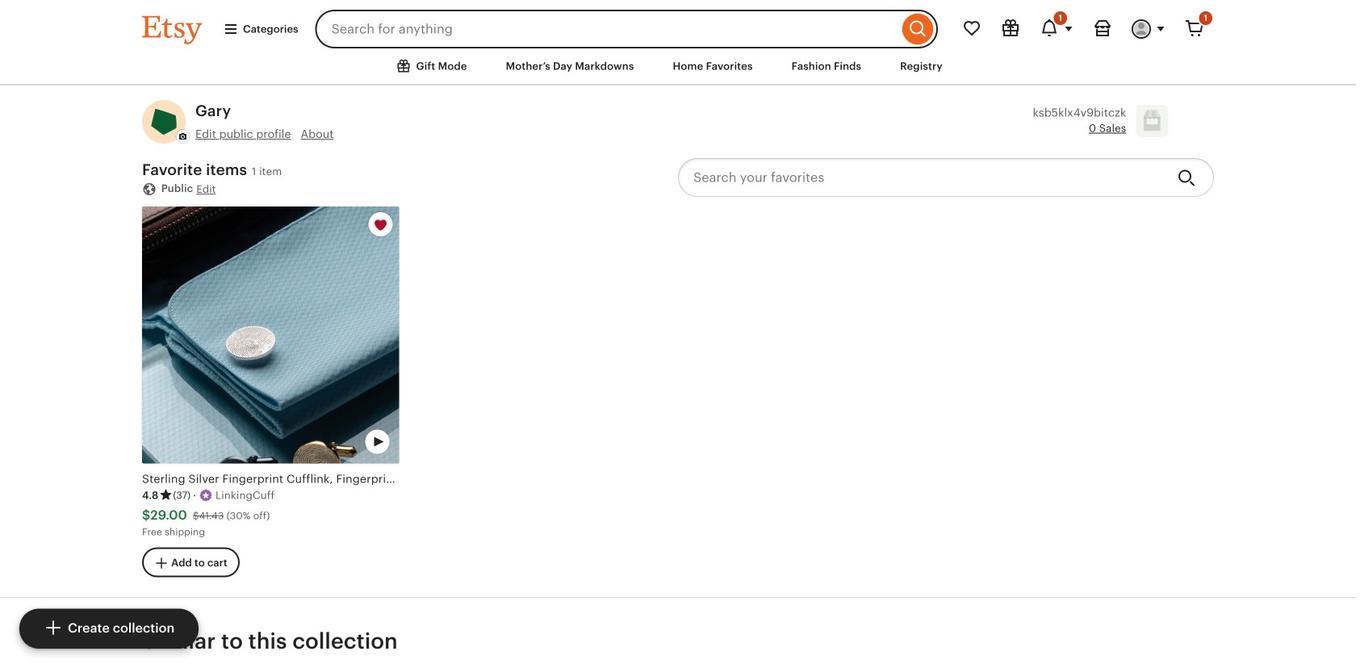 Task type: locate. For each thing, give the bounding box(es) containing it.
Search your favorites text field
[[678, 158, 1165, 197]]

None search field
[[315, 10, 939, 48]]

Search for anything text field
[[315, 10, 899, 48]]

menu bar
[[0, 0, 1357, 86], [113, 48, 1244, 86]]

sterling silver fingerprint cufflink, fingerprint cuff links, groomsmen fingerprint, cufflinks groomsmen cufflinks, gift for him image
[[142, 207, 399, 464]]

banner
[[113, 0, 1244, 48]]



Task type: describe. For each thing, give the bounding box(es) containing it.
4.8 star rating with 37 reviews image
[[142, 489, 191, 503]]

ksb5klx4v9bitczk image
[[1137, 105, 1169, 137]]



Task type: vqa. For each thing, say whether or not it's contained in the screenshot.
banner
yes



